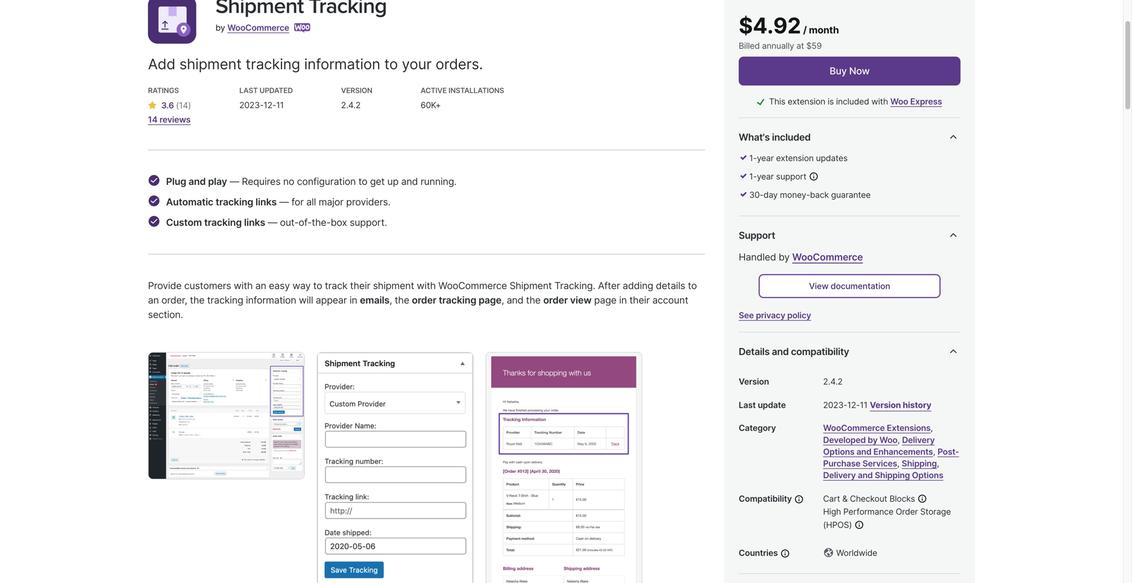 Task type: locate. For each thing, give the bounding box(es) containing it.
order
[[412, 295, 437, 306], [543, 295, 568, 306]]

1 vertical spatial woocommerce link
[[792, 251, 863, 263]]

last left updated
[[239, 86, 258, 95]]

and down services
[[858, 471, 873, 481]]

shipment up the )
[[179, 55, 242, 73]]

will
[[299, 295, 313, 306]]

1 horizontal spatial 14
[[179, 100, 188, 111]]

, shipping , delivery and shipping options
[[823, 459, 943, 481]]

0 horizontal spatial shipment
[[179, 55, 242, 73]]

active
[[421, 86, 447, 95]]

― left out-
[[268, 217, 277, 229]]

1 horizontal spatial last
[[739, 400, 756, 410]]

information inside 'provide customers with an easy way to track their shipment with woocommerce shipment tracking. after adding details to an order, the tracking information will appear in'
[[246, 295, 296, 306]]

0 horizontal spatial 2023-
[[239, 100, 264, 110]]

links down automatic tracking links ― for all major providers.
[[244, 217, 265, 229]]

1- down the what's
[[749, 153, 757, 163]]

0 horizontal spatial the
[[190, 295, 205, 306]]

1 horizontal spatial 2023-
[[823, 400, 847, 410]]

0 horizontal spatial ―
[[230, 176, 239, 188]]

0 vertical spatial woocommerce link
[[227, 23, 289, 33]]

extension left 'is'
[[788, 96, 825, 107]]

last left update
[[739, 400, 756, 410]]

1 vertical spatial year
[[757, 172, 774, 182]]

2.4.2 down add shipment tracking information to your orders.
[[341, 100, 361, 110]]

0 vertical spatial 2023-
[[239, 100, 264, 110]]

custom tracking links ― out-of-the-box support.
[[166, 217, 387, 229]]

an down provide
[[148, 295, 159, 306]]

1 vertical spatial 12-
[[847, 400, 860, 410]]

services
[[863, 459, 897, 469]]

1 horizontal spatial in
[[619, 295, 627, 306]]

0 vertical spatial year
[[757, 153, 774, 163]]

by inside woocommerce extensions , developed by woo ,
[[868, 435, 878, 445]]

0 vertical spatial 11
[[276, 100, 284, 110]]

support
[[776, 172, 807, 182]]

1 horizontal spatial options
[[912, 471, 943, 481]]

an
[[255, 280, 266, 292], [148, 295, 159, 306]]

1 in from the left
[[350, 295, 357, 306]]

extra information image up storage
[[918, 494, 927, 504]]

developed by woocommerce image
[[294, 23, 310, 33]]

and left play
[[189, 176, 206, 188]]

1 horizontal spatial information
[[304, 55, 380, 73]]

links for custom tracking links
[[244, 217, 265, 229]]

orders.
[[436, 55, 483, 73]]

2 horizontal spatial the
[[526, 295, 541, 306]]

12- up woocommerce extensions link
[[847, 400, 860, 410]]

1 the from the left
[[190, 295, 205, 306]]

0 horizontal spatial by
[[216, 23, 225, 33]]

appear
[[316, 295, 347, 306]]

in down after
[[619, 295, 627, 306]]

all
[[306, 196, 316, 208]]

extra information image
[[855, 521, 864, 530]]

2023- down updated
[[239, 100, 264, 110]]

1 vertical spatial shipment
[[373, 280, 414, 292]]

play
[[208, 176, 227, 188]]

0 horizontal spatial 11
[[276, 100, 284, 110]]

included up 1-year extension updates
[[772, 131, 811, 143]]

11 down updated
[[276, 100, 284, 110]]

0 horizontal spatial 12-
[[264, 100, 276, 110]]

their
[[350, 280, 370, 292], [630, 295, 650, 306]]

up
[[387, 176, 399, 188]]

page in their account section.
[[148, 295, 688, 321]]

handled
[[739, 251, 776, 263]]

product icon image
[[148, 0, 196, 44]]

shipment
[[179, 55, 242, 73], [373, 280, 414, 292]]

is
[[828, 96, 834, 107]]

0 vertical spatial extra information image
[[809, 172, 819, 182]]

1 horizontal spatial shipment
[[373, 280, 414, 292]]

links for automatic tracking links
[[256, 196, 277, 208]]

version history button
[[870, 398, 931, 413]]

woocommerce up 'developed by woo' 'link'
[[823, 423, 885, 434]]

track
[[325, 280, 348, 292]]

countries
[[739, 548, 778, 558]]

30-
[[749, 190, 764, 200]]

view
[[809, 281, 829, 291]]

woocommerce left developed by woocommerce image
[[227, 23, 289, 33]]

compatibility
[[791, 346, 849, 358]]

(
[[176, 100, 179, 111]]

and right details
[[772, 346, 789, 358]]

2 1- from the top
[[749, 172, 757, 182]]

1 horizontal spatial order
[[543, 295, 568, 306]]

order down tracking.
[[543, 295, 568, 306]]

2 order from the left
[[543, 295, 568, 306]]

0 horizontal spatial included
[[772, 131, 811, 143]]

1-
[[749, 153, 757, 163], [749, 172, 757, 182]]

2023- up developed on the bottom right
[[823, 400, 847, 410]]

1 horizontal spatial included
[[836, 96, 869, 107]]

extra information image up 30-day money-back guarantee
[[809, 172, 819, 182]]

0 vertical spatial an
[[255, 280, 266, 292]]

by down woocommerce extensions link
[[868, 435, 878, 445]]

― right play
[[230, 176, 239, 188]]

0 vertical spatial options
[[823, 447, 855, 457]]

2 horizontal spatial ―
[[279, 196, 289, 208]]

11 inside last updated 2023-12-11
[[276, 100, 284, 110]]

1 horizontal spatial ―
[[268, 217, 277, 229]]

tracking
[[246, 55, 300, 73], [216, 196, 253, 208], [204, 217, 242, 229], [207, 295, 243, 306], [439, 295, 476, 306]]

2 vertical spatial by
[[868, 435, 878, 445]]

version
[[341, 86, 372, 95], [739, 377, 769, 387], [870, 400, 901, 410]]

performance
[[843, 507, 894, 517]]

delivery down extensions
[[902, 435, 935, 445]]

1 vertical spatial options
[[912, 471, 943, 481]]

and down 'developed by woo' 'link'
[[857, 447, 872, 457]]

0 vertical spatial 14
[[179, 100, 188, 111]]

in left emails on the left bottom of the page
[[350, 295, 357, 306]]

extra information image
[[809, 172, 819, 182], [918, 494, 927, 504]]

14 reviews link
[[148, 114, 191, 126]]

box
[[331, 217, 347, 229]]

,
[[390, 295, 392, 306], [502, 295, 504, 306], [931, 423, 933, 434], [898, 435, 900, 445], [933, 447, 935, 457], [897, 459, 900, 469], [937, 459, 939, 469]]

extensions
[[887, 423, 931, 434]]

view
[[570, 295, 592, 306]]

1 chevron up image from the top
[[946, 130, 961, 145]]

0 vertical spatial 2.4.2
[[341, 100, 361, 110]]

2 chevron up image from the top
[[946, 228, 961, 243]]

1 vertical spatial chevron up image
[[946, 228, 961, 243]]

after
[[598, 280, 620, 292]]

year up 1-year support
[[757, 153, 774, 163]]

the down customers at left
[[190, 295, 205, 306]]

and down shipment at the left
[[507, 295, 524, 306]]

compatibility
[[739, 494, 792, 504]]

$59
[[806, 41, 822, 51]]

0 vertical spatial their
[[350, 280, 370, 292]]

0 vertical spatial delivery
[[902, 435, 935, 445]]

1 vertical spatial last
[[739, 400, 756, 410]]

1 vertical spatial by
[[779, 251, 790, 263]]

0 horizontal spatial an
[[148, 295, 159, 306]]

links down requires
[[256, 196, 277, 208]]

0 horizontal spatial woocommerce link
[[227, 23, 289, 33]]

shipping down services
[[875, 471, 910, 481]]

1 vertical spatial 1-
[[749, 172, 757, 182]]

options down 'shipping' link
[[912, 471, 943, 481]]

0 horizontal spatial extra information image
[[809, 172, 819, 182]]

details and compatibility
[[739, 346, 849, 358]]

page
[[479, 295, 502, 306], [594, 295, 617, 306]]

1 horizontal spatial version
[[739, 377, 769, 387]]

1 horizontal spatial extra information image
[[918, 494, 927, 504]]

their inside the page in their account section.
[[630, 295, 650, 306]]

1 vertical spatial their
[[630, 295, 650, 306]]

version up woocommerce extensions link
[[870, 400, 901, 410]]

adding
[[623, 280, 653, 292]]

options inside delivery options and enhancements ,
[[823, 447, 855, 457]]

the inside 'provide customers with an easy way to track their shipment with woocommerce shipment tracking. after adding details to an order, the tracking information will appear in'
[[190, 295, 205, 306]]

1 vertical spatial ―
[[279, 196, 289, 208]]

0 horizontal spatial last
[[239, 86, 258, 95]]

get
[[370, 176, 385, 188]]

0 vertical spatial chevron up image
[[946, 130, 961, 145]]

of-
[[299, 217, 312, 229]]

0 horizontal spatial order
[[412, 295, 437, 306]]

what's
[[739, 131, 770, 143]]

an left easy
[[255, 280, 266, 292]]

― for requires
[[230, 176, 239, 188]]

information up version 2.4.2
[[304, 55, 380, 73]]

tracking inside 'provide customers with an easy way to track their shipment with woocommerce shipment tracking. after adding details to an order, the tracking information will appear in'
[[207, 295, 243, 306]]

1 horizontal spatial an
[[255, 280, 266, 292]]

cart & checkout blocks
[[823, 494, 915, 504]]

this extension is included with woo express
[[769, 96, 942, 107]]

the down shipment at the left
[[526, 295, 541, 306]]

2 page from the left
[[594, 295, 617, 306]]

out-
[[280, 217, 299, 229]]

14 left reviews
[[148, 115, 157, 125]]

order right emails on the left bottom of the page
[[412, 295, 437, 306]]

delivery options and enhancements ,
[[823, 435, 938, 457]]

shipping down 'enhancements'
[[902, 459, 937, 469]]

0 horizontal spatial information
[[246, 295, 296, 306]]

2 year from the top
[[757, 172, 774, 182]]

0 vertical spatial links
[[256, 196, 277, 208]]

woocommerce link for handled by
[[792, 251, 863, 263]]

2.4.2
[[341, 100, 361, 110], [823, 377, 843, 387]]

woo express link
[[890, 96, 942, 107]]

2 in from the left
[[619, 295, 627, 306]]

with left woo express link
[[872, 96, 888, 107]]

2 horizontal spatial by
[[868, 435, 878, 445]]

1 vertical spatial 14
[[148, 115, 157, 125]]

shipment up emails on the left bottom of the page
[[373, 280, 414, 292]]

their down adding
[[630, 295, 650, 306]]

your
[[402, 55, 432, 73]]

1 horizontal spatial their
[[630, 295, 650, 306]]

support.
[[350, 217, 387, 229]]

0 horizontal spatial options
[[823, 447, 855, 457]]

1 horizontal spatial by
[[779, 251, 790, 263]]

12- inside last updated 2023-12-11
[[264, 100, 276, 110]]

woocommerce link left developed by woocommerce image
[[227, 23, 289, 33]]

to right details
[[688, 280, 697, 292]]

enhancements
[[874, 447, 933, 457]]

14 right '3.6'
[[179, 100, 188, 111]]

last inside last updated 2023-12-11
[[239, 86, 258, 95]]

11
[[276, 100, 284, 110], [860, 400, 868, 410]]

0 horizontal spatial page
[[479, 295, 502, 306]]

version up last update
[[739, 377, 769, 387]]

chevron up image for handled by
[[946, 228, 961, 243]]

high
[[823, 507, 841, 517]]

1 year from the top
[[757, 153, 774, 163]]

last for last update
[[739, 400, 756, 410]]

options
[[823, 447, 855, 457], [912, 471, 943, 481]]

by right product icon
[[216, 23, 225, 33]]

handled by woocommerce
[[739, 251, 863, 263]]

12- down updated
[[264, 100, 276, 110]]

1 vertical spatial 2023-
[[823, 400, 847, 410]]

1 horizontal spatial page
[[594, 295, 617, 306]]

included right 'is'
[[836, 96, 869, 107]]

― left for
[[279, 196, 289, 208]]

1- up 30- in the right of the page
[[749, 172, 757, 182]]

version for version
[[739, 377, 769, 387]]

year up day
[[757, 172, 774, 182]]

with
[[872, 96, 888, 107], [234, 280, 253, 292], [417, 280, 436, 292]]

1 vertical spatial information
[[246, 295, 296, 306]]

3 the from the left
[[526, 295, 541, 306]]

2 vertical spatial ―
[[268, 217, 277, 229]]

0 horizontal spatial delivery
[[823, 471, 856, 481]]

extra information image for 1-year support
[[809, 172, 819, 182]]

woocommerce up view at right
[[792, 251, 863, 263]]

with up the page in their account section.
[[417, 280, 436, 292]]

1 vertical spatial extra information image
[[918, 494, 927, 504]]

0 vertical spatial 12-
[[264, 100, 276, 110]]

version 2.4.2
[[341, 86, 372, 110]]

delivery down purchase
[[823, 471, 856, 481]]

version down add shipment tracking information to your orders.
[[341, 86, 372, 95]]

2 horizontal spatial version
[[870, 400, 901, 410]]

1 horizontal spatial woocommerce link
[[792, 251, 863, 263]]

1 vertical spatial extension
[[776, 153, 814, 163]]

0 vertical spatial version
[[341, 86, 372, 95]]

the right emails on the left bottom of the page
[[395, 295, 409, 306]]

included
[[836, 96, 869, 107], [772, 131, 811, 143]]

1 vertical spatial delivery
[[823, 471, 856, 481]]

2023-
[[239, 100, 264, 110], [823, 400, 847, 410]]

extension up support
[[776, 153, 814, 163]]

woocommerce link
[[227, 23, 289, 33], [792, 251, 863, 263]]

annually
[[762, 41, 794, 51]]

0 horizontal spatial their
[[350, 280, 370, 292]]

easy
[[269, 280, 290, 292]]

information down easy
[[246, 295, 296, 306]]

requires
[[242, 176, 281, 188]]

1 vertical spatial version
[[739, 377, 769, 387]]

options up purchase
[[823, 447, 855, 457]]

last
[[239, 86, 258, 95], [739, 400, 756, 410]]

0 vertical spatial 1-
[[749, 153, 757, 163]]

2.4.2 down compatibility
[[823, 377, 843, 387]]

11 up woocommerce extensions link
[[860, 400, 868, 410]]

1 horizontal spatial 11
[[860, 400, 868, 410]]

and right up
[[401, 176, 418, 188]]

1 1- from the top
[[749, 153, 757, 163]]

/
[[803, 24, 807, 36]]

0 horizontal spatial 14
[[148, 115, 157, 125]]

shipping
[[902, 459, 937, 469], [875, 471, 910, 481]]

blocks
[[890, 494, 915, 504]]

14
[[179, 100, 188, 111], [148, 115, 157, 125]]

last for last updated 2023-12-11
[[239, 86, 258, 95]]

chevron up image for 1-year extension updates
[[946, 130, 961, 145]]

0 horizontal spatial in
[[350, 295, 357, 306]]

1- for 1-year extension updates
[[749, 153, 757, 163]]

0 vertical spatial ―
[[230, 176, 239, 188]]

woocommerce link up view at right
[[792, 251, 863, 263]]

this
[[769, 96, 786, 107]]

buy now
[[830, 65, 870, 77]]

the-
[[312, 217, 331, 229]]

1 vertical spatial links
[[244, 217, 265, 229]]

0 horizontal spatial version
[[341, 86, 372, 95]]

1 vertical spatial an
[[148, 295, 159, 306]]

by right handled
[[779, 251, 790, 263]]

woo
[[880, 435, 898, 445]]

chevron up image
[[946, 130, 961, 145], [946, 228, 961, 243]]

1-year support
[[749, 172, 807, 182]]

their up emails on the left bottom of the page
[[350, 280, 370, 292]]

2 the from the left
[[395, 295, 409, 306]]

0 vertical spatial included
[[836, 96, 869, 107]]

1 order from the left
[[412, 295, 437, 306]]

emails
[[360, 295, 390, 306]]

1 vertical spatial shipping
[[875, 471, 910, 481]]

day
[[764, 190, 778, 200]]

1 horizontal spatial 2.4.2
[[823, 377, 843, 387]]

woocommerce up the 'emails , the order tracking page , and the order view'
[[438, 280, 507, 292]]

see privacy policy link
[[739, 310, 811, 321]]

and
[[189, 176, 206, 188], [401, 176, 418, 188], [507, 295, 524, 306], [772, 346, 789, 358], [857, 447, 872, 457], [858, 471, 873, 481]]

1 horizontal spatial delivery
[[902, 435, 935, 445]]

1 horizontal spatial the
[[395, 295, 409, 306]]

with right customers at left
[[234, 280, 253, 292]]

provide
[[148, 280, 182, 292]]

1- for 1-year support
[[749, 172, 757, 182]]

post-
[[938, 447, 959, 457]]



Task type: vqa. For each thing, say whether or not it's contained in the screenshot.
"NEW" within the Learn about all the new things on WooCommerce over the past three months, and submit a store for the 2024 Woo gift guide!
no



Task type: describe. For each thing, give the bounding box(es) containing it.
year for support
[[757, 172, 774, 182]]

version for version 2.4.2
[[341, 86, 372, 95]]

policy
[[787, 310, 811, 321]]

extra information image for cart & checkout blocks
[[918, 494, 927, 504]]

see
[[739, 310, 754, 321]]

$4.92 / month billed annually at $59
[[739, 12, 839, 51]]

chevron up image
[[946, 345, 961, 359]]

0 vertical spatial information
[[304, 55, 380, 73]]

in inside 'provide customers with an easy way to track their shipment with woocommerce shipment tracking. after adding details to an order, the tracking information will appear in'
[[350, 295, 357, 306]]

at
[[797, 41, 804, 51]]

2 horizontal spatial with
[[872, 96, 888, 107]]

0 vertical spatial extension
[[788, 96, 825, 107]]

check image
[[757, 96, 769, 107]]

1 horizontal spatial with
[[417, 280, 436, 292]]

for
[[291, 196, 304, 208]]

money-
[[780, 190, 810, 200]]

plug and play ― requires no configuration to get up and running.
[[166, 176, 457, 188]]

to left the your
[[384, 55, 398, 73]]

automatic
[[166, 196, 213, 208]]

year for extension
[[757, 153, 774, 163]]

0 vertical spatial shipment
[[179, 55, 242, 73]]

post- purchase services link
[[823, 447, 959, 469]]

woocommerce link for by
[[227, 23, 289, 33]]

delivery inside delivery options and enhancements ,
[[902, 435, 935, 445]]

ratings
[[148, 86, 179, 95]]

14 reviews
[[148, 115, 191, 125]]

provide customers with an easy way to track their shipment with woocommerce shipment tracking. after adding details to an order, the tracking information will appear in
[[148, 280, 697, 306]]

and inside delivery options and enhancements ,
[[857, 447, 872, 457]]

their inside 'provide customers with an easy way to track their shipment with woocommerce shipment tracking. after adding details to an order, the tracking information will appear in'
[[350, 280, 370, 292]]

page inside the page in their account section.
[[594, 295, 617, 306]]

high performance order storage (hpos)
[[823, 507, 951, 531]]

automatic tracking links ― for all major providers.
[[166, 196, 391, 208]]

details
[[739, 346, 770, 358]]

$4.92
[[739, 12, 801, 39]]

2023-12-11 version history
[[823, 400, 931, 410]]

buy now link
[[739, 57, 961, 86]]

purchase
[[823, 459, 861, 469]]

and inside , shipping , delivery and shipping options
[[858, 471, 873, 481]]

3.6 ( 14 )
[[161, 100, 191, 111]]

0 vertical spatial by
[[216, 23, 225, 33]]

post- purchase services
[[823, 447, 959, 469]]

details
[[656, 280, 685, 292]]

add shipment tracking information to your orders.
[[148, 55, 483, 73]]

active installations 60k+
[[421, 86, 504, 110]]

updates
[[816, 153, 848, 163]]

by woocommerce
[[216, 23, 289, 33]]

2.4.2 inside version 2.4.2
[[341, 100, 361, 110]]

1 horizontal spatial 12-
[[847, 400, 860, 410]]

tracking.
[[555, 280, 595, 292]]

checkout
[[850, 494, 887, 504]]

2 vertical spatial version
[[870, 400, 901, 410]]

1 vertical spatial 2.4.2
[[823, 377, 843, 387]]

to right way
[[313, 280, 322, 292]]

see privacy policy
[[739, 310, 811, 321]]

shipment inside 'provide customers with an easy way to track their shipment with woocommerce shipment tracking. after adding details to an order, the tracking information will appear in'
[[373, 280, 414, 292]]

way
[[293, 280, 311, 292]]

1 vertical spatial 11
[[860, 400, 868, 410]]

developed by woo link
[[823, 435, 898, 445]]

providers.
[[346, 196, 391, 208]]

― for out-
[[268, 217, 277, 229]]

order
[[896, 507, 918, 517]]

&
[[842, 494, 848, 504]]

1-year extension updates
[[749, 153, 848, 163]]

buy
[[830, 65, 847, 77]]

in inside the page in their account section.
[[619, 295, 627, 306]]

0 horizontal spatial with
[[234, 280, 253, 292]]

delivery inside , shipping , delivery and shipping options
[[823, 471, 856, 481]]

woocommerce extensions link
[[823, 423, 931, 434]]

― for for
[[279, 196, 289, 208]]

to left get
[[358, 176, 367, 188]]

1 page from the left
[[479, 295, 502, 306]]

running.
[[421, 176, 457, 188]]

reviews
[[160, 115, 191, 125]]

major
[[319, 196, 344, 208]]

shipment
[[510, 280, 552, 292]]

0 vertical spatial shipping
[[902, 459, 937, 469]]

documentation
[[831, 281, 890, 291]]

2023- inside last updated 2023-12-11
[[239, 100, 264, 110]]

30-day money-back guarantee
[[749, 190, 871, 200]]

options inside , shipping , delivery and shipping options
[[912, 471, 943, 481]]

guarantee
[[831, 190, 871, 200]]

(hpos)
[[823, 520, 852, 531]]

worldwide
[[834, 548, 877, 558]]

delivery and shipping options link
[[823, 471, 943, 481]]

woo express
[[890, 96, 942, 107]]

plug
[[166, 176, 186, 188]]

customers
[[184, 280, 231, 292]]

developed
[[823, 435, 866, 445]]

category
[[739, 423, 776, 434]]

view documentation link
[[759, 274, 941, 298]]

order,
[[161, 295, 187, 306]]

month
[[809, 24, 839, 36]]

last update
[[739, 400, 786, 410]]

woocommerce inside woocommerce extensions , developed by woo ,
[[823, 423, 885, 434]]

60k+
[[421, 100, 441, 110]]

custom
[[166, 217, 202, 229]]

1 vertical spatial included
[[772, 131, 811, 143]]

add
[[148, 55, 175, 73]]

woocommerce extensions , developed by woo ,
[[823, 423, 933, 445]]

installations
[[449, 86, 504, 95]]

update
[[758, 400, 786, 410]]

emails , the order tracking page , and the order view
[[360, 295, 592, 306]]

cart
[[823, 494, 840, 504]]

, inside delivery options and enhancements ,
[[933, 447, 935, 457]]

woocommerce inside 'provide customers with an easy way to track their shipment with woocommerce shipment tracking. after adding details to an order, the tracking information will appear in'
[[438, 280, 507, 292]]

history
[[903, 400, 931, 410]]

updated
[[260, 86, 293, 95]]

back
[[810, 190, 829, 200]]

section.
[[148, 309, 183, 321]]

no
[[283, 176, 294, 188]]



